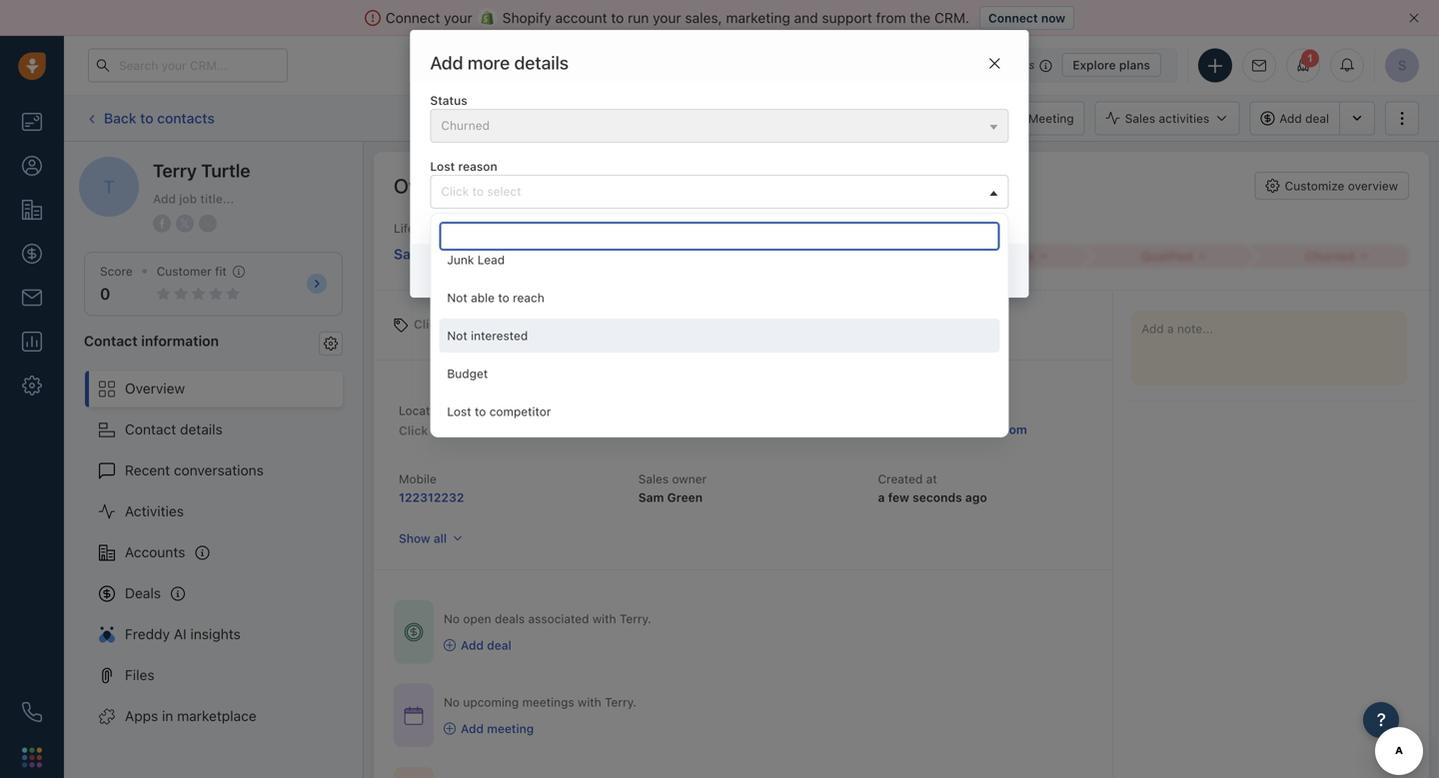 Task type: vqa. For each thing, say whether or not it's contained in the screenshot.
the 'Contact information'
yes



Task type: locate. For each thing, give the bounding box(es) containing it.
plans
[[1119, 58, 1150, 72]]

container_wx8msf4aqz5i3rn1 image
[[404, 622, 424, 642], [404, 706, 424, 726], [444, 723, 456, 735]]

1 link
[[1286, 48, 1320, 82]]

overview
[[394, 174, 478, 197], [125, 380, 185, 397]]

with right meetings in the bottom left of the page
[[578, 696, 601, 710]]

your right the run
[[653, 9, 681, 26]]

fit
[[215, 264, 227, 278]]

container_wx8msf4aqz5i3rn1 image left add meeting
[[444, 723, 456, 735]]

terry turtle
[[153, 160, 250, 181], [638, 423, 707, 437]]

1 vertical spatial not
[[447, 329, 467, 343]]

1 horizontal spatial details
[[514, 52, 569, 73]]

few
[[888, 491, 909, 505]]

0 vertical spatial not
[[447, 291, 467, 305]]

lost inside 'option'
[[447, 405, 471, 419]]

more
[[468, 52, 510, 73]]

to down location
[[431, 424, 443, 438]]

created at a few seconds ago
[[878, 472, 987, 505]]

connect for connect your
[[386, 9, 440, 26]]

details down shopify
[[514, 52, 569, 73]]

lost right location
[[447, 405, 471, 419]]

lost for lost reason
[[430, 159, 455, 173]]

connect inside connect now button
[[988, 11, 1038, 25]]

list box
[[439, 243, 1000, 429]]

add deal
[[1279, 111, 1329, 125], [461, 638, 511, 652]]

add down the 1 link
[[1279, 111, 1302, 125]]

terryturtle85@gmail.com link
[[878, 420, 1027, 440]]

None search field
[[439, 222, 1000, 251]]

mobile 122312232
[[399, 472, 464, 505]]

lost inside add more details 'dialog'
[[430, 159, 455, 173]]

score
[[100, 264, 133, 278]]

select
[[487, 185, 521, 199]]

sms button
[[845, 101, 911, 135]]

budget option
[[439, 357, 1000, 391]]

container_wx8msf4aqz5i3rn1 image left container_wx8msf4aqz5i3rn1 icon
[[404, 622, 424, 642]]

sales up sam
[[638, 472, 669, 486]]

sales qualified lead
[[394, 246, 530, 262]]

0 horizontal spatial terry
[[153, 160, 197, 181]]

turtle up title...
[[201, 160, 250, 181]]

lead right junk
[[477, 253, 505, 267]]

to down reason
[[472, 185, 484, 199]]

1 horizontal spatial your
[[653, 9, 681, 26]]

0 vertical spatial no
[[444, 612, 460, 626]]

terry. right meetings in the bottom left of the page
[[605, 696, 636, 710]]

1 horizontal spatial sales
[[638, 472, 669, 486]]

contact for contact information
[[84, 333, 138, 349]]

0 vertical spatial sales
[[1125, 111, 1155, 125]]

add
[[461, 317, 484, 331], [446, 424, 469, 438]]

1 vertical spatial deal
[[487, 638, 511, 652]]

add deal down the 1 link
[[1279, 111, 1329, 125]]

container_wx8msf4aqz5i3rn1 image left the upcoming
[[404, 706, 424, 726]]

information
[[141, 333, 219, 349]]

updates
[[663, 111, 710, 125]]

customize overview
[[1285, 179, 1398, 193]]

click inside dropdown button
[[441, 185, 469, 199]]

2 horizontal spatial sales
[[1125, 111, 1155, 125]]

click to add tags
[[414, 317, 513, 331]]

to left competitor
[[475, 405, 486, 419]]

in left 21
[[983, 58, 992, 71]]

connect up 'add more details' at the top left of the page
[[386, 9, 440, 26]]

contact information
[[84, 333, 219, 349]]

to right able
[[498, 291, 509, 305]]

1 vertical spatial lost
[[447, 405, 471, 419]]

1 horizontal spatial terry
[[638, 423, 669, 437]]

add down location
[[446, 424, 469, 438]]

turtle up owner
[[672, 423, 707, 437]]

connect for connect now
[[988, 11, 1038, 25]]

1 vertical spatial sales
[[394, 246, 430, 262]]

1 vertical spatial contact
[[125, 421, 176, 438]]

1 horizontal spatial terry turtle
[[638, 423, 707, 437]]

0 horizontal spatial turtle
[[201, 160, 250, 181]]

email button
[[658, 101, 730, 135]]

1 horizontal spatial deal
[[1305, 111, 1329, 125]]

your up more
[[444, 9, 472, 26]]

stage
[[447, 221, 479, 235]]

container_wx8msf4aqz5i3rn1 image
[[444, 640, 456, 652]]

show all
[[399, 532, 447, 546]]

1 vertical spatial no
[[444, 696, 460, 710]]

to inside the location click to add
[[431, 424, 443, 438]]

junk lead
[[447, 253, 505, 267]]

details up the recent conversations
[[180, 421, 223, 438]]

sales left activities
[[1125, 111, 1155, 125]]

with right associated
[[592, 612, 616, 626]]

0 vertical spatial terry turtle
[[153, 160, 250, 181]]

add inside 'dialog'
[[430, 52, 463, 73]]

freddy ai insights
[[125, 626, 241, 643]]

1 horizontal spatial overview
[[394, 174, 478, 197]]

1 horizontal spatial in
[[983, 58, 992, 71]]

1 horizontal spatial status
[[594, 221, 630, 235]]

2 no from the top
[[444, 696, 460, 710]]

add job title...
[[153, 192, 234, 206]]

status for lifecycle stage
[[594, 221, 630, 235]]

lifecycle
[[394, 221, 444, 235]]

and
[[794, 9, 818, 26]]

call link
[[740, 101, 801, 135]]

0 horizontal spatial your
[[444, 9, 472, 26]]

lost left reason
[[430, 159, 455, 173]]

connect your
[[386, 9, 472, 26]]

add down the upcoming
[[461, 722, 484, 736]]

terry.
[[620, 612, 651, 626], [605, 696, 636, 710]]

to left the run
[[611, 9, 624, 26]]

1 horizontal spatial turtle
[[672, 423, 707, 437]]

with
[[592, 612, 616, 626], [578, 696, 601, 710]]

0 vertical spatial deal
[[1305, 111, 1329, 125]]

terry turtle up add job title...
[[153, 160, 250, 181]]

0 vertical spatial details
[[514, 52, 569, 73]]

1 vertical spatial status
[[594, 221, 630, 235]]

1 vertical spatial overview
[[125, 380, 185, 397]]

add left more
[[430, 52, 463, 73]]

no
[[444, 612, 460, 626], [444, 696, 460, 710]]

tags
[[487, 317, 513, 331]]

click inside the location click to add
[[399, 424, 428, 438]]

overview down lost reason
[[394, 174, 478, 197]]

lost for lost to competitor
[[447, 405, 471, 419]]

contact up recent
[[125, 421, 176, 438]]

0 vertical spatial contact
[[84, 333, 138, 349]]

green
[[667, 491, 703, 505]]

connect left the now
[[988, 11, 1038, 25]]

contact for contact details
[[125, 421, 176, 438]]

0 vertical spatial overview
[[394, 174, 478, 197]]

lost
[[430, 159, 455, 173], [447, 405, 471, 419]]

to
[[611, 9, 624, 26], [140, 110, 153, 126], [801, 111, 812, 125], [472, 185, 484, 199], [498, 291, 509, 305], [446, 317, 458, 331], [475, 405, 486, 419], [431, 424, 443, 438]]

1 no from the top
[[444, 612, 460, 626]]

0 horizontal spatial sales
[[394, 246, 430, 262]]

2 not from the top
[[447, 329, 467, 343]]

sales for sales activities
[[1125, 111, 1155, 125]]

lifecycle stage
[[394, 221, 479, 235]]

run
[[628, 9, 649, 26]]

sales,
[[685, 9, 722, 26]]

click
[[770, 111, 797, 125], [441, 185, 469, 199], [414, 317, 443, 331], [399, 424, 428, 438]]

sales activities button
[[1095, 101, 1249, 135], [1095, 101, 1239, 135]]

connect
[[386, 9, 440, 26], [988, 11, 1038, 25]]

files
[[125, 667, 154, 684]]

days
[[1010, 58, 1035, 71]]

0 horizontal spatial deal
[[487, 638, 511, 652]]

container_wx8msf4aqz5i3rn1 image for no upcoming meetings with terry.
[[404, 706, 424, 726]]

not left able
[[447, 291, 467, 305]]

sms
[[875, 111, 901, 125]]

0 horizontal spatial terry turtle
[[153, 160, 250, 181]]

1 vertical spatial with
[[578, 696, 601, 710]]

1 horizontal spatial add deal
[[1279, 111, 1329, 125]]

add left tags
[[461, 317, 484, 331]]

terry up sales owner sam green
[[638, 423, 669, 437]]

your trial ends in 21 days
[[904, 58, 1035, 71]]

status for add more details
[[430, 93, 467, 107]]

0 horizontal spatial connect
[[386, 9, 440, 26]]

sales down lifecycle
[[394, 246, 430, 262]]

1 not from the top
[[447, 291, 467, 305]]

ago
[[965, 491, 987, 505]]

in right apps
[[162, 708, 173, 725]]

connect now button
[[979, 6, 1074, 30]]

1 vertical spatial add
[[446, 424, 469, 438]]

no left the upcoming
[[444, 696, 460, 710]]

0 horizontal spatial status
[[430, 93, 467, 107]]

deal
[[1305, 111, 1329, 125], [487, 638, 511, 652]]

overview up contact details
[[125, 380, 185, 397]]

contact
[[84, 333, 138, 349], [125, 421, 176, 438]]

status
[[430, 93, 467, 107], [594, 221, 630, 235]]

0 horizontal spatial overview
[[125, 380, 185, 397]]

1 vertical spatial details
[[180, 421, 223, 438]]

contact down 0 button
[[84, 333, 138, 349]]

mng settings image
[[324, 337, 338, 351]]

explore plans link
[[1062, 53, 1161, 77]]

terry turtle up owner
[[638, 423, 707, 437]]

deal down deals
[[487, 638, 511, 652]]

1
[[1307, 52, 1313, 64]]

status inside add more details 'dialog'
[[430, 93, 467, 107]]

no left open
[[444, 612, 460, 626]]

no for no open deals associated with terry.
[[444, 612, 460, 626]]

1 vertical spatial terry.
[[605, 696, 636, 710]]

0 button
[[100, 284, 110, 303]]

terry up job at the top left
[[153, 160, 197, 181]]

add left job at the top left
[[153, 192, 176, 206]]

meeting button
[[998, 101, 1085, 135]]

not up budget
[[447, 329, 467, 343]]

updates available. click to refresh.
[[663, 111, 859, 125]]

click to select button
[[430, 175, 1009, 209]]

available.
[[714, 111, 766, 125]]

list box containing junk lead
[[439, 243, 1000, 429]]

sales qualified lead link
[[394, 237, 547, 265]]

terry. right associated
[[620, 612, 651, 626]]

deal down the 1 link
[[1305, 111, 1329, 125]]

phone image
[[22, 703, 42, 723]]

title...
[[200, 192, 234, 206]]

2 vertical spatial sales
[[638, 472, 669, 486]]

0 horizontal spatial in
[[162, 708, 173, 725]]

your
[[904, 58, 928, 71]]

1 horizontal spatial connect
[[988, 11, 1038, 25]]

in
[[983, 58, 992, 71], [162, 708, 173, 725]]

created
[[878, 472, 923, 486]]

1 vertical spatial in
[[162, 708, 173, 725]]

add deal down open
[[461, 638, 511, 652]]

0 vertical spatial add deal
[[1279, 111, 1329, 125]]

1 vertical spatial add deal
[[461, 638, 511, 652]]

Search your CRM... text field
[[88, 48, 288, 82]]

not
[[447, 291, 467, 305], [447, 329, 467, 343]]

to right call
[[801, 111, 812, 125]]

junk
[[447, 253, 474, 267]]

0 vertical spatial lost
[[430, 159, 455, 173]]

0 vertical spatial status
[[430, 93, 467, 107]]



Task type: describe. For each thing, give the bounding box(es) containing it.
explore plans
[[1073, 58, 1150, 72]]

conversations
[[174, 462, 264, 479]]

to inside dropdown button
[[472, 185, 484, 199]]

refresh.
[[816, 111, 859, 125]]

at
[[926, 472, 937, 486]]

email
[[688, 111, 719, 125]]

shopify account to run your sales, marketing and support from the crm.
[[502, 9, 969, 26]]

1 your from the left
[[444, 9, 472, 26]]

deals
[[125, 585, 161, 602]]

sam
[[638, 491, 664, 505]]

back to contacts
[[104, 110, 215, 126]]

contacts
[[157, 110, 215, 126]]

competitor
[[489, 405, 551, 419]]

connect now
[[988, 11, 1065, 25]]

0 vertical spatial terry
[[153, 160, 197, 181]]

able
[[471, 291, 495, 305]]

freddy
[[125, 626, 170, 643]]

0 horizontal spatial details
[[180, 421, 223, 438]]

add more details
[[430, 52, 569, 73]]

122312232 link
[[399, 491, 464, 505]]

phone element
[[12, 693, 52, 733]]

associated
[[528, 612, 589, 626]]

sales for sales qualified lead
[[394, 246, 430, 262]]

add more details dialog
[[410, 30, 1029, 298]]

1 vertical spatial turtle
[[672, 423, 707, 437]]

0 vertical spatial terry.
[[620, 612, 651, 626]]

122312232
[[399, 491, 464, 505]]

not for not interested
[[447, 329, 467, 343]]

not for not able to reach
[[447, 291, 467, 305]]

add right container_wx8msf4aqz5i3rn1 icon
[[461, 638, 484, 652]]

seconds
[[913, 491, 962, 505]]

show
[[399, 532, 430, 546]]

no open deals associated with terry.
[[444, 612, 651, 626]]

a
[[878, 491, 885, 505]]

add deal inside button
[[1279, 111, 1329, 125]]

sales inside sales owner sam green
[[638, 472, 669, 486]]

reach
[[513, 291, 544, 305]]

1 vertical spatial terry turtle
[[638, 423, 707, 437]]

add meeting
[[461, 722, 534, 736]]

to right back
[[140, 110, 153, 126]]

not interested
[[447, 329, 528, 343]]

task button
[[921, 101, 988, 135]]

lost to competitor
[[447, 405, 551, 419]]

send email image
[[1252, 59, 1266, 72]]

call button
[[740, 101, 801, 135]]

to inside 'option'
[[475, 405, 486, 419]]

customize
[[1285, 179, 1345, 193]]

0 vertical spatial turtle
[[201, 160, 250, 181]]

apps
[[125, 708, 158, 725]]

ai
[[174, 626, 187, 643]]

contact details
[[125, 421, 223, 438]]

shopify
[[502, 9, 551, 26]]

qualified
[[434, 246, 494, 262]]

marketing
[[726, 9, 790, 26]]

add meeting link
[[444, 720, 636, 737]]

lost reason
[[430, 159, 497, 173]]

0 vertical spatial add
[[461, 317, 484, 331]]

0 horizontal spatial add deal
[[461, 638, 511, 652]]

customer fit
[[157, 264, 227, 278]]

junk lead option
[[439, 243, 1000, 277]]

container_wx8msf4aqz5i3rn1 image inside add meeting link
[[444, 723, 456, 735]]

0 vertical spatial in
[[983, 58, 992, 71]]

0 vertical spatial with
[[592, 612, 616, 626]]

open
[[463, 612, 491, 626]]

click to select
[[441, 185, 521, 199]]

reason
[[458, 159, 497, 173]]

to inside option
[[498, 291, 509, 305]]

0
[[100, 284, 110, 303]]

2 your from the left
[[653, 9, 681, 26]]

add inside the location click to add
[[446, 424, 469, 438]]

deals
[[495, 612, 525, 626]]

details inside 'dialog'
[[514, 52, 569, 73]]

not able to reach option
[[439, 281, 1000, 315]]

no upcoming meetings with terry.
[[444, 696, 636, 710]]

upcoming
[[463, 696, 519, 710]]

back
[[104, 110, 136, 126]]

container_wx8msf4aqz5i3rn1 image for no open deals associated with terry.
[[404, 622, 424, 642]]

apps in marketplace
[[125, 708, 257, 725]]

sales owner sam green
[[638, 472, 707, 505]]

budget
[[447, 367, 488, 381]]

marketplace
[[177, 708, 257, 725]]

customize overview button
[[1255, 172, 1409, 200]]

terryturtle85@gmail.com
[[878, 423, 1027, 437]]

accounts
[[125, 544, 185, 561]]

the
[[910, 9, 931, 26]]

21
[[995, 58, 1007, 71]]

meeting
[[487, 722, 534, 736]]

sales activities
[[1125, 111, 1209, 125]]

owner
[[672, 472, 707, 486]]

meetings
[[522, 696, 574, 710]]

freshworks switcher image
[[22, 748, 42, 768]]

1 vertical spatial terry
[[638, 423, 669, 437]]

recent conversations
[[125, 462, 264, 479]]

all
[[434, 532, 447, 546]]

updates available. click to refresh. link
[[634, 99, 869, 137]]

add inside button
[[1279, 111, 1302, 125]]

account
[[555, 9, 607, 26]]

location click to add
[[399, 404, 469, 438]]

from
[[876, 9, 906, 26]]

lead up reach
[[498, 246, 530, 262]]

lead inside "option"
[[477, 253, 505, 267]]

location
[[399, 404, 447, 418]]

deal inside button
[[1305, 111, 1329, 125]]

trial
[[931, 58, 951, 71]]

to left tags
[[446, 317, 458, 331]]

interested
[[471, 329, 528, 343]]

add deal link
[[444, 637, 651, 654]]

not interested option
[[439, 319, 1000, 353]]

mobile
[[399, 472, 437, 486]]

no for no upcoming meetings with terry.
[[444, 696, 460, 710]]

lost to competitor option
[[439, 395, 1000, 429]]

task
[[951, 111, 977, 125]]

close image
[[1409, 13, 1419, 23]]



